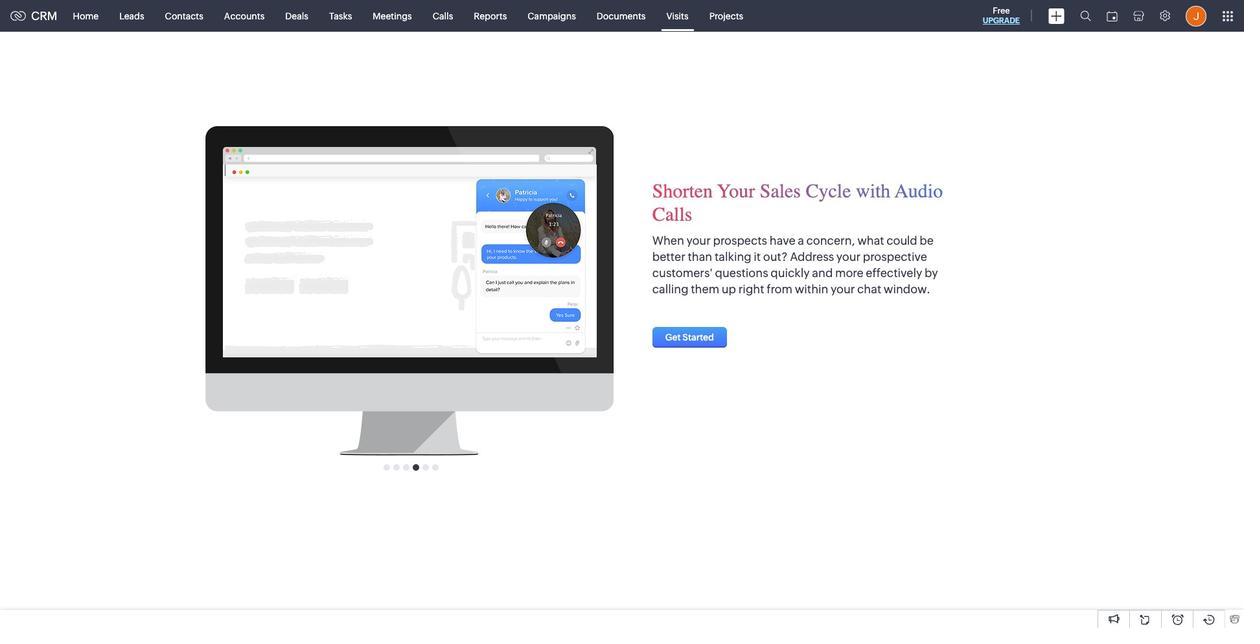 Task type: vqa. For each thing, say whether or not it's contained in the screenshot.
than
yes



Task type: locate. For each thing, give the bounding box(es) containing it.
documents
[[597, 11, 646, 21]]

tasks link
[[319, 0, 363, 31]]

cycle
[[806, 179, 852, 203]]

profile image
[[1187, 6, 1207, 26]]

calls up when
[[653, 203, 693, 226]]

profile element
[[1179, 0, 1215, 31]]

right
[[739, 283, 765, 297]]

calls
[[433, 11, 453, 21], [653, 203, 693, 226]]

calls left reports link
[[433, 11, 453, 21]]

calls inside shorten your sales cycle with audio calls
[[653, 203, 693, 226]]

free upgrade
[[984, 6, 1021, 25]]

get
[[666, 332, 681, 343]]

your
[[687, 234, 711, 248], [837, 250, 861, 264], [831, 283, 856, 297]]

0 vertical spatial calls
[[433, 11, 453, 21]]

effectively
[[866, 267, 923, 280]]

search image
[[1081, 10, 1092, 21]]

documents link
[[587, 0, 656, 31]]

prospects
[[714, 234, 768, 248]]

1 vertical spatial calls
[[653, 203, 693, 226]]

projects
[[710, 11, 744, 21]]

what
[[858, 234, 885, 248]]

visits link
[[656, 0, 699, 31]]

1 horizontal spatial calls
[[653, 203, 693, 226]]

your up than at the right
[[687, 234, 711, 248]]

crm link
[[10, 9, 57, 23]]

deals
[[286, 11, 309, 21]]

1 vertical spatial your
[[837, 250, 861, 264]]

quickly
[[771, 267, 810, 280]]

projects link
[[699, 0, 754, 31]]

0 horizontal spatial calls
[[433, 11, 453, 21]]

them
[[691, 283, 720, 297]]

reports
[[474, 11, 507, 21]]

create menu image
[[1049, 8, 1065, 24]]

free
[[994, 6, 1011, 16]]

contacts link
[[155, 0, 214, 31]]

accounts
[[224, 11, 265, 21]]

address
[[791, 250, 835, 264]]

your down more at right
[[831, 283, 856, 297]]

deals link
[[275, 0, 319, 31]]

up
[[722, 283, 737, 297]]

home link
[[63, 0, 109, 31]]

calendar image
[[1107, 11, 1119, 21]]

and
[[813, 267, 833, 280]]

be
[[920, 234, 934, 248]]

meetings
[[373, 11, 412, 21]]

your up more at right
[[837, 250, 861, 264]]

it
[[754, 250, 761, 264]]

could
[[887, 234, 918, 248]]

chat
[[858, 283, 882, 297]]

than
[[688, 250, 713, 264]]



Task type: describe. For each thing, give the bounding box(es) containing it.
started
[[683, 332, 715, 343]]

contacts
[[165, 11, 204, 21]]

0 vertical spatial your
[[687, 234, 711, 248]]

when
[[653, 234, 685, 248]]

customers'
[[653, 267, 713, 280]]

calls link
[[423, 0, 464, 31]]

when your prospects have a concern, what could be better than talking it out? address your prospective customers' questions quickly and more effectively by calling them up right from within your chat window.
[[653, 234, 939, 297]]

questions
[[716, 267, 769, 280]]

within
[[795, 283, 829, 297]]

concern,
[[807, 234, 856, 248]]

your
[[718, 179, 756, 203]]

tasks
[[329, 11, 352, 21]]

shorten your sales cycle with audio calls
[[653, 179, 944, 226]]

leads
[[119, 11, 144, 21]]

reports link
[[464, 0, 518, 31]]

accounts link
[[214, 0, 275, 31]]

more
[[836, 267, 864, 280]]

upgrade
[[984, 16, 1021, 25]]

a
[[798, 234, 805, 248]]

get started
[[666, 332, 715, 343]]

shorten
[[653, 179, 713, 203]]

create menu element
[[1041, 0, 1073, 31]]

with
[[857, 179, 891, 203]]

prospective
[[864, 250, 928, 264]]

search element
[[1073, 0, 1100, 32]]

crm
[[31, 9, 57, 23]]

2 vertical spatial your
[[831, 283, 856, 297]]

visits
[[667, 11, 689, 21]]

sales
[[760, 179, 801, 203]]

home
[[73, 11, 99, 21]]

from
[[767, 283, 793, 297]]

campaigns
[[528, 11, 576, 21]]

talking
[[715, 250, 752, 264]]

by
[[925, 267, 939, 280]]

out?
[[764, 250, 788, 264]]

calling
[[653, 283, 689, 297]]

meetings link
[[363, 0, 423, 31]]

better
[[653, 250, 686, 264]]

get started button
[[653, 327, 728, 348]]

campaigns link
[[518, 0, 587, 31]]

window.
[[884, 283, 931, 297]]

audio
[[895, 179, 944, 203]]

leads link
[[109, 0, 155, 31]]

have
[[770, 234, 796, 248]]



